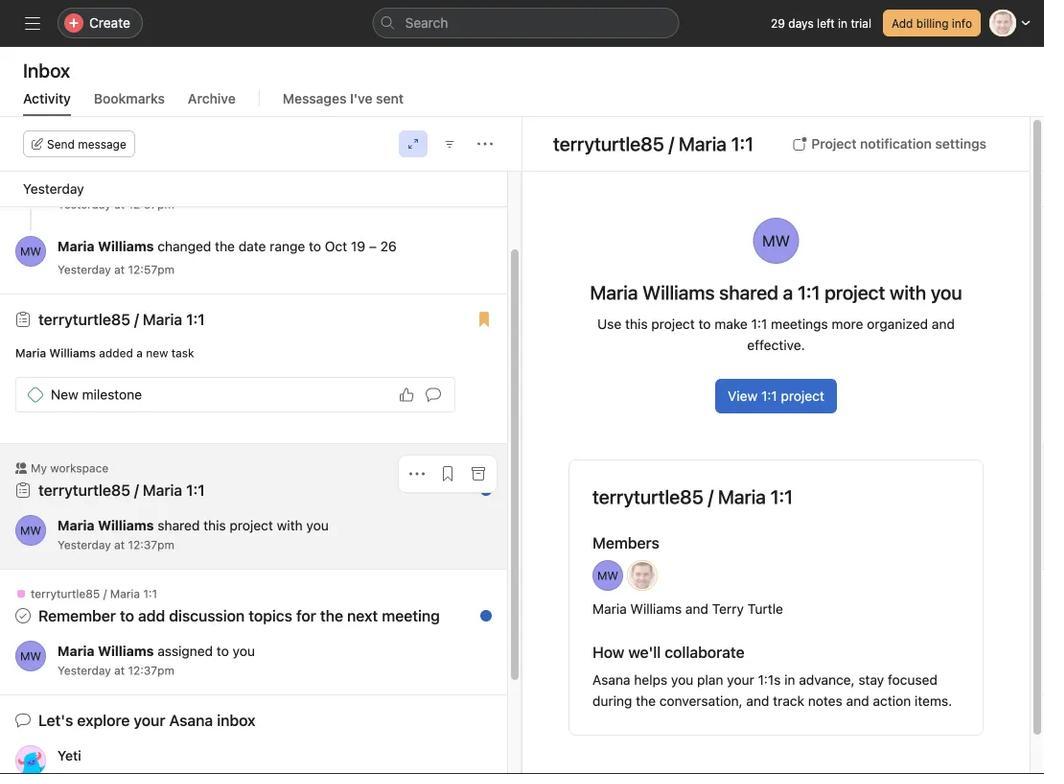Task type: vqa. For each thing, say whether or not it's contained in the screenshot.
this in the Maria Williams shared this project with you Yesterday at 12:37pm
yes



Task type: describe. For each thing, give the bounding box(es) containing it.
view 1:1 project
[[728, 388, 825, 404]]

messages i've sent link
[[283, 91, 404, 116]]

helps
[[634, 672, 668, 688]]

19
[[351, 238, 366, 254]]

1:1 up meetings
[[798, 281, 821, 304]]

topics
[[249, 607, 292, 625]]

mw for 12:37pm
[[20, 183, 41, 197]]

yesterday inside maria williams yesterday at 12:37pm
[[58, 198, 111, 211]]

1:1 inside use this project to make 1:1 meetings more organized and effective.
[[752, 316, 768, 332]]

maria williams added a new task
[[15, 346, 194, 360]]

Completed milestone checkbox
[[28, 387, 43, 402]]

add billing info
[[892, 16, 973, 30]]

maria williams yesterday at 12:37pm
[[58, 177, 174, 211]]

–
[[369, 238, 377, 254]]

asana
[[593, 672, 631, 688]]

12:37pm inside the maria williams shared this project with you yesterday at 12:37pm
[[128, 538, 174, 552]]

billing
[[917, 16, 949, 30]]

my workspace
[[31, 461, 109, 475]]

add billing info button
[[883, 10, 981, 36]]

use
[[598, 316, 622, 332]]

inbox
[[23, 59, 70, 81]]

maria for maria williams and terry turtle
[[593, 601, 627, 617]]

tt
[[635, 569, 650, 582]]

sent
[[376, 91, 404, 106]]

project down effective. at the top of the page
[[781, 388, 825, 404]]

williams for maria williams shared this project with you yesterday at 12:37pm
[[98, 517, 154, 533]]

26
[[380, 238, 397, 254]]

search
[[405, 15, 448, 31]]

mw button for yesterday
[[15, 175, 46, 205]]

meetings
[[771, 316, 828, 332]]

29 days left in trial
[[771, 16, 872, 30]]

assigned
[[158, 643, 213, 659]]

mw button for assigned
[[15, 641, 46, 671]]

next meeting
[[347, 607, 440, 625]]

you inside the maria williams shared this project with you yesterday at 12:37pm
[[306, 517, 329, 533]]

shared for a
[[720, 281, 779, 304]]

members
[[593, 534, 660, 552]]

at inside maria williams yesterday at 12:37pm
[[114, 198, 125, 211]]

left
[[817, 16, 835, 30]]

activity link
[[23, 91, 71, 116]]

maria williams shared a 1:1 project with you
[[590, 281, 963, 304]]

search list box
[[373, 8, 680, 38]]

with you
[[890, 281, 963, 304]]

remember
[[38, 607, 116, 625]]

create button
[[58, 8, 143, 38]]

1 vertical spatial the
[[320, 607, 343, 625]]

yesterday down the 'send'
[[23, 181, 84, 197]]

project notification settings
[[812, 136, 987, 152]]

new
[[51, 387, 78, 402]]

added
[[99, 346, 133, 360]]

mw for you
[[20, 649, 41, 663]]

notes
[[808, 693, 843, 709]]

1 vertical spatial your
[[134, 711, 165, 729]]

track
[[773, 693, 805, 709]]

bookmarks link
[[94, 91, 165, 116]]

1 horizontal spatial in
[[838, 16, 848, 30]]

how we'll collaborate
[[593, 643, 745, 661]]

turtle
[[748, 601, 784, 617]]

this inside use this project to make 1:1 meetings more organized and effective.
[[625, 316, 648, 332]]

days
[[789, 16, 814, 30]]

1:1 up 'add'
[[143, 587, 157, 600]]

messages i've sent
[[283, 91, 404, 106]]

activity
[[23, 91, 71, 106]]

new
[[146, 346, 168, 360]]

task
[[171, 346, 194, 360]]

date
[[239, 238, 266, 254]]

action
[[873, 693, 911, 709]]

maria for maria williams shared a 1:1 project with you
[[590, 281, 638, 304]]

williams for maria williams added a new task
[[49, 346, 96, 360]]

more actions image
[[410, 592, 425, 607]]

i've
[[350, 91, 373, 106]]

mw button for changed
[[15, 236, 46, 267]]

let's
[[38, 711, 73, 729]]

archive link
[[188, 91, 236, 116]]

with
[[277, 517, 303, 533]]

maria williams changed the date range to oct 19 – 26 yesterday at 12:57pm
[[58, 238, 397, 276]]

items.
[[915, 693, 953, 709]]

your inside asana helps you plan your 1:1s in advance, stay focused during the conversation, and track notes and action items.
[[727, 672, 755, 688]]

maria williams and terry turtle
[[593, 601, 784, 617]]

add
[[892, 16, 914, 30]]

send message
[[47, 137, 126, 151]]

29
[[771, 16, 786, 30]]

and down the stay
[[847, 693, 870, 709]]

notification
[[860, 136, 932, 152]]

yesterday inside 'maria williams changed the date range to oct 19 – 26 yesterday at 12:57pm'
[[58, 263, 111, 276]]

project up more
[[825, 281, 886, 304]]

changed
[[158, 238, 211, 254]]

messages
[[283, 91, 347, 106]]

12:37pm inside maria williams assigned to you yesterday at 12:37pm
[[128, 664, 174, 677]]

send
[[47, 137, 75, 151]]

williams for maria williams and terry turtle
[[631, 601, 682, 617]]

info
[[952, 16, 973, 30]]

for
[[296, 607, 316, 625]]

expand sidebar image
[[25, 15, 40, 31]]

and left terry
[[686, 601, 709, 617]]

let's explore your asana inbox
[[38, 711, 256, 729]]

advance,
[[799, 672, 855, 688]]

the inside 'maria williams changed the date range to oct 19 – 26 yesterday at 12:57pm'
[[215, 238, 235, 254]]

project
[[812, 136, 857, 152]]

milestone
[[82, 387, 142, 402]]

during
[[593, 693, 632, 709]]

create
[[89, 15, 130, 31]]

to inside maria williams assigned to you yesterday at 12:37pm
[[217, 643, 229, 659]]

oct
[[325, 238, 347, 254]]

focused
[[888, 672, 938, 688]]

maria williams link for changed the date range to
[[58, 238, 154, 254]]

bookmarks
[[94, 91, 165, 106]]



Task type: locate. For each thing, give the bounding box(es) containing it.
to
[[309, 238, 321, 254], [699, 316, 711, 332], [120, 607, 134, 625], [217, 643, 229, 659]]

1 vertical spatial terryturtle85 / maria 1:1 link
[[38, 310, 205, 329]]

the left date
[[215, 238, 235, 254]]

in right 1:1s
[[785, 672, 796, 688]]

1:1s
[[758, 672, 781, 688]]

0 likes. click to like this task image
[[399, 387, 414, 402]]

discussion
[[169, 607, 245, 625]]

2 12:37pm from the top
[[128, 538, 174, 552]]

shared
[[720, 281, 779, 304], [158, 517, 200, 533]]

2 horizontal spatial you
[[671, 672, 694, 688]]

workspace
[[50, 461, 109, 475]]

maria for maria williams added a new task
[[15, 346, 46, 360]]

maria for maria williams assigned to you yesterday at 12:37pm
[[58, 643, 95, 659]]

0 horizontal spatial terryturtle85 / maria 1:1
[[38, 481, 205, 499]]

williams for maria williams assigned to you yesterday at 12:37pm
[[98, 643, 154, 659]]

to inside 'maria williams changed the date range to oct 19 – 26 yesterday at 12:57pm'
[[309, 238, 321, 254]]

0 horizontal spatial the
[[215, 238, 235, 254]]

2 vertical spatial the
[[636, 693, 656, 709]]

archive notification image right more actions icon
[[471, 592, 486, 607]]

1 mw button from the top
[[15, 175, 46, 205]]

1 vertical spatial a
[[136, 346, 143, 360]]

12:37pm up 'add'
[[128, 538, 174, 552]]

this left with
[[204, 517, 226, 533]]

4 mw button from the top
[[15, 641, 46, 671]]

1 maria williams link from the top
[[58, 177, 154, 193]]

williams
[[98, 177, 154, 193], [98, 238, 154, 254], [643, 281, 715, 304], [49, 346, 96, 360], [98, 517, 154, 533], [631, 601, 682, 617], [98, 643, 154, 659]]

in right the left
[[838, 16, 848, 30]]

williams up new
[[49, 346, 96, 360]]

terryturtle85 / maria 1:1
[[553, 132, 754, 155], [38, 310, 205, 329], [31, 587, 157, 600]]

williams down 'message'
[[98, 177, 154, 193]]

explore
[[77, 711, 130, 729]]

1 vertical spatial 12:37pm
[[128, 538, 174, 552]]

1 horizontal spatial terryturtle85 / maria 1:1 link
[[553, 132, 769, 155]]

0 horizontal spatial this
[[204, 517, 226, 533]]

1 vertical spatial shared
[[158, 517, 200, 533]]

to left 'add'
[[120, 607, 134, 625]]

4 maria williams link from the top
[[58, 643, 154, 659]]

maria williams link down 'message'
[[58, 177, 154, 193]]

stay
[[859, 672, 885, 688]]

view 1:1 project link
[[716, 379, 837, 413]]

at down 'message'
[[114, 198, 125, 211]]

1 horizontal spatial you
[[306, 517, 329, 533]]

3 maria williams link from the top
[[58, 517, 154, 533]]

0 vertical spatial the
[[215, 238, 235, 254]]

3 mw button from the top
[[15, 515, 46, 546]]

search button
[[373, 8, 680, 38]]

3 12:37pm from the top
[[128, 664, 174, 677]]

a for added
[[136, 346, 143, 360]]

a left new
[[136, 346, 143, 360]]

yesterday inside maria williams assigned to you yesterday at 12:37pm
[[58, 664, 111, 677]]

2 vertical spatial you
[[671, 672, 694, 688]]

3 at from the top
[[114, 538, 125, 552]]

at up explore
[[114, 664, 125, 677]]

2 vertical spatial terryturtle85 / maria 1:1
[[31, 587, 157, 600]]

2 archive notification image from the top
[[471, 592, 486, 607]]

1 vertical spatial this
[[204, 517, 226, 533]]

this right use
[[625, 316, 648, 332]]

message
[[78, 137, 126, 151]]

0 horizontal spatial a
[[136, 346, 143, 360]]

and inside use this project to make 1:1 meetings more organized and effective.
[[932, 316, 955, 332]]

williams up make
[[643, 281, 715, 304]]

effective.
[[748, 337, 805, 353]]

1 vertical spatial archive notification image
[[471, 592, 486, 607]]

more
[[832, 316, 864, 332]]

1 horizontal spatial more actions image
[[478, 136, 493, 152]]

mw button
[[15, 175, 46, 205], [15, 236, 46, 267], [15, 515, 46, 546], [15, 641, 46, 671]]

0 vertical spatial in
[[838, 16, 848, 30]]

maria williams link down workspace
[[58, 517, 154, 533]]

you inside asana helps you plan your 1:1s in advance, stay focused during the conversation, and track notes and action items.
[[671, 672, 694, 688]]

to left make
[[699, 316, 711, 332]]

0 vertical spatial shared
[[720, 281, 779, 304]]

you down we'll collaborate at the right of the page
[[671, 672, 694, 688]]

archive
[[188, 91, 236, 106]]

to left oct
[[309, 238, 321, 254]]

a for shared
[[783, 281, 793, 304]]

2 maria williams link from the top
[[58, 238, 154, 254]]

maria 1:1
[[143, 481, 205, 499], [718, 485, 793, 508]]

williams down tt
[[631, 601, 682, 617]]

williams inside maria williams yesterday at 12:37pm
[[98, 177, 154, 193]]

completed milestone image
[[28, 387, 43, 402]]

12:37pm inside maria williams yesterday at 12:37pm
[[128, 198, 174, 211]]

0 vertical spatial you
[[306, 517, 329, 533]]

project inside the maria williams shared this project with you yesterday at 12:37pm
[[230, 517, 273, 533]]

maria williams link down remember
[[58, 643, 154, 659]]

how
[[593, 643, 625, 661]]

0 vertical spatial your
[[727, 672, 755, 688]]

to inside use this project to make 1:1 meetings more organized and effective.
[[699, 316, 711, 332]]

archive notification image right add to bookmarks "icon"
[[471, 466, 486, 482]]

yesterday
[[23, 181, 84, 197], [58, 198, 111, 211], [58, 263, 111, 276], [58, 538, 111, 552], [58, 664, 111, 677]]

project inside use this project to make 1:1 meetings more organized and effective.
[[652, 316, 695, 332]]

maria for maria williams yesterday at 12:37pm
[[58, 177, 95, 193]]

we'll collaborate
[[629, 643, 745, 661]]

the down the helps
[[636, 693, 656, 709]]

organized
[[867, 316, 929, 332]]

new milestone
[[51, 387, 142, 402]]

maria
[[679, 132, 727, 155], [58, 177, 95, 193], [58, 238, 95, 254], [590, 281, 638, 304], [143, 310, 182, 329], [15, 346, 46, 360], [58, 517, 95, 533], [110, 587, 140, 600], [593, 601, 627, 617], [58, 643, 95, 659]]

williams for maria williams changed the date range to oct 19 – 26 yesterday at 12:57pm
[[98, 238, 154, 254]]

project left with
[[230, 517, 273, 533]]

at
[[114, 198, 125, 211], [114, 263, 125, 276], [114, 538, 125, 552], [114, 664, 125, 677]]

send message button
[[23, 130, 135, 157]]

this inside the maria williams shared this project with you yesterday at 12:37pm
[[204, 517, 226, 533]]

1 vertical spatial in
[[785, 672, 796, 688]]

terryturtle85 / maria 1:1 for "terryturtle85 / maria 1:1" link to the right
[[553, 132, 754, 155]]

yesterday down send message
[[58, 198, 111, 211]]

0 horizontal spatial you
[[233, 643, 255, 659]]

1:1 up effective. at the top of the page
[[752, 316, 768, 332]]

williams for maria williams yesterday at 12:37pm
[[98, 177, 154, 193]]

remember to add discussion topics for the next meeting
[[38, 607, 440, 625]]

1 vertical spatial terryturtle85 / maria 1:1
[[38, 310, 205, 329]]

maria williams link for assigned to you
[[58, 643, 154, 659]]

1 at from the top
[[114, 198, 125, 211]]

maria for maria williams changed the date range to oct 19 – 26 yesterday at 12:57pm
[[58, 238, 95, 254]]

1 horizontal spatial the
[[320, 607, 343, 625]]

you right with
[[306, 517, 329, 533]]

1 horizontal spatial maria 1:1
[[718, 485, 793, 508]]

you down remember to add discussion topics for the next meeting
[[233, 643, 255, 659]]

terryturtle85
[[553, 132, 664, 155], [38, 310, 130, 329], [38, 481, 130, 499], [593, 485, 704, 508], [31, 587, 100, 600]]

you
[[306, 517, 329, 533], [233, 643, 255, 659], [671, 672, 694, 688]]

range
[[270, 238, 305, 254]]

add
[[138, 607, 165, 625]]

the inside asana helps you plan your 1:1s in advance, stay focused during the conversation, and track notes and action items.
[[636, 693, 656, 709]]

0 horizontal spatial in
[[785, 672, 796, 688]]

at inside 'maria williams changed the date range to oct 19 – 26 yesterday at 12:57pm'
[[114, 263, 125, 276]]

yeti
[[58, 748, 81, 764]]

maria inside the maria williams shared this project with you yesterday at 12:37pm
[[58, 517, 95, 533]]

and down with you
[[932, 316, 955, 332]]

project notification settings button
[[780, 127, 999, 161]]

project
[[825, 281, 886, 304], [652, 316, 695, 332], [781, 388, 825, 404], [230, 517, 273, 533]]

asana inbox
[[169, 711, 256, 729]]

your left 1:1s
[[727, 672, 755, 688]]

yesterday inside the maria williams shared this project with you yesterday at 12:37pm
[[58, 538, 111, 552]]

to right assigned
[[217, 643, 229, 659]]

in inside asana helps you plan your 1:1s in advance, stay focused during the conversation, and track notes and action items.
[[785, 672, 796, 688]]

2 horizontal spatial the
[[636, 693, 656, 709]]

in
[[838, 16, 848, 30], [785, 672, 796, 688]]

your right explore
[[134, 711, 165, 729]]

plan
[[697, 672, 724, 688]]

1:1 up the task
[[186, 310, 205, 329]]

2 at from the top
[[114, 263, 125, 276]]

12:37pm down assigned
[[128, 664, 174, 677]]

terryturtle85 / maria 1:1 up members
[[593, 485, 793, 508]]

1 horizontal spatial a
[[783, 281, 793, 304]]

at inside maria williams assigned to you yesterday at 12:37pm
[[114, 664, 125, 677]]

asana helps you plan your 1:1s in advance, stay focused during the conversation, and track notes and action items.
[[593, 672, 953, 709]]

1:1
[[731, 132, 754, 155], [798, 281, 821, 304], [186, 310, 205, 329], [752, 316, 768, 332], [762, 388, 778, 404], [143, 587, 157, 600]]

yesterday left 12:57pm
[[58, 263, 111, 276]]

1:1 right view
[[762, 388, 778, 404]]

archive notification image
[[471, 466, 486, 482], [471, 592, 486, 607]]

0 vertical spatial 12:37pm
[[128, 198, 174, 211]]

williams inside the maria williams shared this project with you yesterday at 12:37pm
[[98, 517, 154, 533]]

1 horizontal spatial terryturtle85 / maria 1:1
[[593, 485, 793, 508]]

0 horizontal spatial shared
[[158, 517, 200, 533]]

make
[[715, 316, 748, 332]]

yesterday up remember
[[58, 538, 111, 552]]

use this project to make 1:1 meetings more organized and effective.
[[598, 316, 955, 353]]

more actions image
[[478, 136, 493, 152], [410, 466, 425, 482]]

12:37pm up changed
[[128, 198, 174, 211]]

2 mw button from the top
[[15, 236, 46, 267]]

shared up make
[[720, 281, 779, 304]]

1:1 left project
[[731, 132, 754, 155]]

0 vertical spatial archive notification image
[[471, 466, 486, 482]]

1 vertical spatial more actions image
[[410, 466, 425, 482]]

mw button for shared
[[15, 515, 46, 546]]

0 vertical spatial terryturtle85 / maria 1:1 link
[[553, 132, 769, 155]]

my
[[31, 461, 47, 475]]

maria williams shared this project with you yesterday at 12:37pm
[[58, 517, 329, 552]]

you inside maria williams assigned to you yesterday at 12:37pm
[[233, 643, 255, 659]]

12:37pm
[[128, 198, 174, 211], [128, 538, 174, 552], [128, 664, 174, 677]]

williams inside maria williams assigned to you yesterday at 12:37pm
[[98, 643, 154, 659]]

project left make
[[652, 316, 695, 332]]

shared up 'add'
[[158, 517, 200, 533]]

terry
[[712, 601, 744, 617]]

shared inside the maria williams shared this project with you yesterday at 12:37pm
[[158, 517, 200, 533]]

0 comments image
[[426, 387, 441, 402]]

maria williams link up 12:57pm
[[58, 238, 154, 254]]

williams down 'add'
[[98, 643, 154, 659]]

mw for date
[[20, 245, 41, 258]]

12:57pm
[[128, 263, 175, 276]]

mw for project
[[20, 524, 41, 537]]

trial
[[851, 16, 872, 30]]

0 vertical spatial terryturtle85 / maria 1:1
[[553, 132, 754, 155]]

maria inside maria williams assigned to you yesterday at 12:37pm
[[58, 643, 95, 659]]

mw
[[20, 183, 41, 197], [763, 232, 790, 250], [20, 245, 41, 258], [20, 524, 41, 537], [598, 569, 619, 582], [20, 649, 41, 663]]

the right for
[[320, 607, 343, 625]]

yesterday up explore
[[58, 664, 111, 677]]

1 horizontal spatial this
[[625, 316, 648, 332]]

a up meetings
[[783, 281, 793, 304]]

at left 12:57pm
[[114, 263, 125, 276]]

1 archive notification image from the top
[[471, 466, 486, 482]]

archive all image
[[471, 317, 486, 332]]

archive notification image for more actions icon
[[471, 592, 486, 607]]

at up remember
[[114, 538, 125, 552]]

2 vertical spatial 12:37pm
[[128, 664, 174, 677]]

conversation,
[[660, 693, 743, 709]]

terryturtle85 / maria 1:1
[[38, 481, 205, 499], [593, 485, 793, 508]]

the
[[215, 238, 235, 254], [320, 607, 343, 625], [636, 693, 656, 709]]

terryturtle85 / maria 1:1 for leftmost "terryturtle85 / maria 1:1" link
[[38, 310, 205, 329]]

maria williams link
[[58, 177, 154, 193], [58, 238, 154, 254], [58, 517, 154, 533], [58, 643, 154, 659]]

williams for maria williams shared a 1:1 project with you
[[643, 281, 715, 304]]

1 horizontal spatial your
[[727, 672, 755, 688]]

shared for this
[[158, 517, 200, 533]]

1 vertical spatial you
[[233, 643, 255, 659]]

0 horizontal spatial more actions image
[[410, 466, 425, 482]]

maria williams link for shared this project with you
[[58, 517, 154, 533]]

terryturtle85 / maria 1:1 down workspace
[[38, 481, 205, 499]]

at inside the maria williams shared this project with you yesterday at 12:37pm
[[114, 538, 125, 552]]

4 at from the top
[[114, 664, 125, 677]]

add to bookmarks image
[[440, 466, 456, 482]]

0 horizontal spatial terryturtle85 / maria 1:1 link
[[38, 310, 205, 329]]

0 horizontal spatial maria 1:1
[[143, 481, 205, 499]]

maria inside maria williams yesterday at 12:37pm
[[58, 177, 95, 193]]

0 horizontal spatial your
[[134, 711, 165, 729]]

williams up 12:57pm
[[98, 238, 154, 254]]

1 horizontal spatial shared
[[720, 281, 779, 304]]

maria williams assigned to you yesterday at 12:37pm
[[58, 643, 255, 677]]

0 vertical spatial more actions image
[[478, 136, 493, 152]]

williams down workspace
[[98, 517, 154, 533]]

0 vertical spatial this
[[625, 316, 648, 332]]

archive notification image for more actions image to the left
[[471, 466, 486, 482]]

maria for maria williams shared this project with you yesterday at 12:37pm
[[58, 517, 95, 533]]

view
[[728, 388, 758, 404]]

1 12:37pm from the top
[[128, 198, 174, 211]]

maria inside 'maria williams changed the date range to oct 19 – 26 yesterday at 12:57pm'
[[58, 238, 95, 254]]

williams inside 'maria williams changed the date range to oct 19 – 26 yesterday at 12:57pm'
[[98, 238, 154, 254]]

and down 1:1s
[[747, 693, 770, 709]]

0 vertical spatial a
[[783, 281, 793, 304]]



